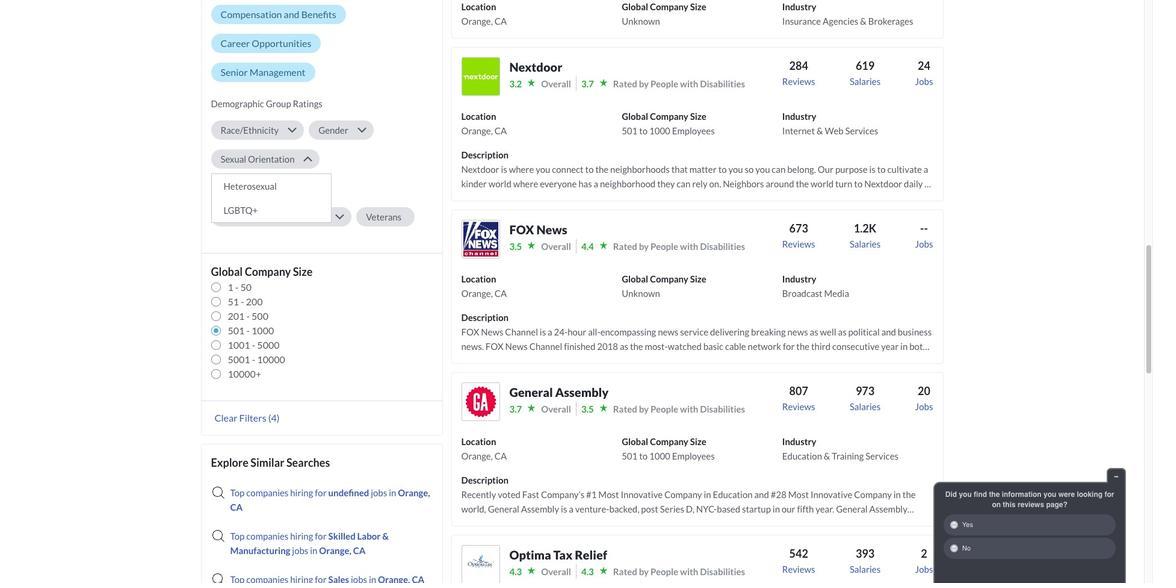 Task type: vqa. For each thing, say whether or not it's contained in the screenshot.
Top
yes



Task type: describe. For each thing, give the bounding box(es) containing it.
reviews
[[1018, 500, 1045, 509]]

news.
[[462, 341, 484, 352]]

3.7 for overall
[[510, 403, 522, 414]]

career opportunities button
[[211, 34, 321, 53]]

2 global company size unknown from the top
[[622, 273, 707, 299]]

sexual
[[221, 154, 246, 164]]

looking
[[1078, 490, 1103, 499]]

services for nextdoor
[[846, 125, 879, 136]]

overall for general assembly
[[542, 403, 572, 414]]

1 vertical spatial news
[[481, 326, 504, 337]]

location for general assembly
[[462, 436, 497, 447]]

industry for general assembly
[[783, 436, 817, 447]]

industry inside industry insurance agencies & brokerages
[[783, 1, 817, 12]]

1
[[228, 281, 234, 293]]

1001
[[228, 339, 250, 350]]

- for 501
[[247, 325, 250, 336]]

size for nextdoor
[[691, 111, 707, 122]]

hiring for top companies hiring for
[[290, 531, 313, 541]]

1 vertical spatial fox
[[462, 326, 480, 337]]

619
[[856, 59, 875, 72]]

career opportunities
[[221, 37, 312, 49]]

for left undefined
[[315, 487, 327, 498]]

total
[[521, 355, 539, 366]]

orange, ca
[[230, 487, 430, 512]]

global company size 501 to 1000 employees for general assembly
[[622, 436, 715, 461]]

all-
[[589, 326, 601, 337]]

5000
[[257, 339, 280, 350]]

location orange, ca for fox news
[[462, 273, 507, 299]]

parent or family caregiver
[[221, 211, 327, 222]]

location for nextdoor
[[462, 111, 497, 122]]

undefined
[[329, 487, 369, 498]]

description for general assembly
[[462, 475, 509, 485]]

& for industry internet & web services
[[817, 125, 824, 136]]

with for general assembly
[[681, 403, 699, 414]]

500
[[252, 310, 269, 322]]

2 horizontal spatial as
[[839, 326, 847, 337]]

compensation and benefits button
[[211, 5, 346, 24]]

3.5 for overall
[[510, 241, 522, 252]]

0 horizontal spatial as
[[620, 341, 629, 352]]

0 vertical spatial news
[[537, 222, 568, 237]]

1000 for nextdoor
[[650, 125, 671, 136]]

393
[[856, 547, 875, 560]]

employees for general assembly
[[673, 450, 715, 461]]

family
[[260, 211, 286, 222]]

broadcast
[[783, 288, 823, 299]]

393 salaries
[[850, 547, 881, 575]]

general assembly image
[[462, 382, 500, 421]]

number
[[653, 355, 684, 366]]

skilled labor & manufacturing
[[230, 531, 389, 556]]

heterosexual
[[224, 181, 277, 191]]

1 location orange, ca from the top
[[462, 1, 507, 26]]

by for optima tax relief
[[639, 566, 649, 577]]

overall for optima tax relief
[[542, 566, 572, 577]]

4.3 for overall
[[510, 566, 522, 577]]

companies for top companies hiring for
[[247, 531, 289, 541]]

size for fox news
[[691, 273, 707, 284]]

internet
[[783, 125, 816, 136]]

network
[[748, 341, 782, 352]]

the inside did you find the information you were looking for on this reviews page?
[[990, 490, 1001, 499]]

nextdoor image
[[462, 57, 500, 96]]

clear filters (4) button
[[211, 411, 283, 424]]

807
[[790, 384, 809, 397]]

top companies hiring for undefined jobs in
[[230, 487, 398, 498]]

disabilities for fox news
[[701, 241, 746, 252]]

salaries for tax
[[850, 564, 881, 575]]

location orange, ca for general assembly
[[462, 436, 507, 461]]

- for 201
[[247, 310, 250, 322]]

searches
[[287, 456, 330, 469]]

2
[[922, 547, 928, 560]]

1001 - 5000
[[228, 339, 280, 350]]

542 reviews
[[783, 547, 816, 575]]

1 horizontal spatial as
[[810, 326, 819, 337]]

rated by people with disabilities for optima tax relief
[[614, 566, 746, 577]]

for inside did you find the information you were looking for on this reviews page?
[[1105, 490, 1115, 499]]

201 - 500
[[228, 310, 269, 322]]

ca inside orange, ca
[[230, 502, 243, 512]]

on
[[993, 500, 1002, 509]]

compensation and benefits
[[221, 8, 336, 20]]

global for fox news
[[622, 273, 649, 284]]

201
[[228, 310, 245, 322]]

542
[[790, 547, 809, 560]]

has
[[608, 355, 621, 366]]

3.5 for rated by people with disabilities
[[582, 403, 594, 414]]

1 - 50
[[228, 281, 252, 293]]

basic
[[704, 341, 724, 352]]

ca up nextdoor image
[[495, 16, 507, 26]]

20 jobs
[[916, 384, 934, 412]]

ratings
[[293, 98, 323, 109]]

disabilities for optima tax relief
[[701, 566, 746, 577]]

- for 51
[[241, 296, 244, 307]]

nextdoor
[[510, 60, 563, 74]]

51 - 200
[[228, 296, 263, 307]]

0 vertical spatial channel
[[506, 326, 538, 337]]

20
[[919, 384, 931, 397]]

people with disabilities
[[221, 182, 315, 193]]

skilled
[[329, 531, 356, 541]]

4.3 for rated by people with disabilities
[[582, 566, 594, 577]]

with for fox news
[[681, 241, 699, 252]]

rated for optima tax relief
[[614, 566, 638, 577]]

reviews for optima tax relief
[[783, 564, 816, 575]]

one
[[686, 355, 701, 366]]

industry for nextdoor
[[783, 111, 817, 122]]

ca down nextdoor image
[[495, 125, 507, 136]]

a
[[548, 326, 553, 337]]

and left "total"
[[504, 355, 519, 366]]

orange, inside orange, ca
[[398, 487, 430, 498]]

with for optima tax relief
[[681, 566, 699, 577]]

parent
[[221, 211, 247, 222]]

with for nextdoor
[[681, 78, 699, 89]]

jobs for nextdoor
[[916, 76, 934, 87]]

1 unknown from the top
[[622, 16, 661, 26]]

primetime
[[462, 355, 503, 366]]

disabilities for nextdoor
[[701, 78, 746, 89]]

service
[[681, 326, 709, 337]]

973 salaries
[[850, 384, 881, 412]]

lgbtq+
[[224, 205, 258, 216]]

200
[[246, 296, 263, 307]]

management
[[250, 66, 306, 78]]

similar
[[251, 456, 285, 469]]

(4)
[[268, 412, 280, 423]]

reviews for fox news
[[783, 238, 816, 249]]

1 vertical spatial consecutive
[[866, 355, 913, 366]]

salaries for assembly
[[850, 401, 881, 412]]

10000
[[257, 353, 285, 365]]

political
[[849, 326, 880, 337]]

3.2
[[510, 78, 522, 89]]

both
[[910, 341, 929, 352]]

business
[[899, 326, 932, 337]]

1 you from the left
[[960, 490, 973, 499]]

yes
[[963, 521, 974, 529]]

-- jobs
[[916, 222, 934, 249]]

insurance
[[783, 16, 822, 26]]

race/ethnicity
[[221, 125, 279, 135]]

year
[[882, 341, 899, 352]]

1000 for general assembly
[[650, 450, 671, 461]]

filters
[[239, 412, 267, 423]]

1.2k
[[855, 222, 877, 235]]

2 jobs from the top
[[916, 238, 934, 249]]

size for general assembly
[[691, 436, 707, 447]]

company for general assembly
[[650, 436, 689, 447]]

24
[[919, 59, 931, 72]]

by for general assembly
[[639, 403, 649, 414]]

ca down the labor
[[353, 545, 366, 556]]

to for nextdoor
[[640, 125, 648, 136]]

status
[[814, 355, 838, 366]]

orientation
[[248, 154, 295, 164]]

industry education & training services
[[783, 436, 899, 461]]

for up channel
[[784, 341, 795, 352]]

& inside industry insurance agencies & brokerages
[[861, 16, 867, 26]]

284 reviews
[[783, 59, 816, 87]]

ca down general assembly image
[[495, 450, 507, 461]]

1 global company size unknown from the top
[[622, 1, 707, 26]]

- for 5001
[[252, 353, 256, 365]]

people for general assembly
[[651, 403, 679, 414]]

top for top companies hiring for undefined jobs in
[[230, 487, 245, 498]]

fox news image
[[462, 220, 500, 258]]

years.
[[462, 370, 485, 381]]

fox news
[[510, 222, 568, 237]]

demographic
[[211, 98, 264, 109]]

17
[[854, 355, 864, 366]]

education
[[783, 450, 823, 461]]

1 vertical spatial 1000
[[252, 325, 274, 336]]

caregiver
[[288, 211, 327, 222]]

0 vertical spatial fox
[[510, 222, 535, 237]]

and up year
[[882, 326, 897, 337]]



Task type: locate. For each thing, give the bounding box(es) containing it.
global
[[622, 1, 649, 12], [622, 111, 649, 122], [211, 265, 243, 278], [622, 273, 649, 284], [622, 436, 649, 447]]

location orange, ca
[[462, 1, 507, 26], [462, 111, 507, 136], [462, 273, 507, 299], [462, 436, 507, 461]]

4 location from the top
[[462, 436, 497, 447]]

0 horizontal spatial 3.7
[[510, 403, 522, 414]]

5001 - 10000
[[228, 353, 285, 365]]

3 jobs from the top
[[916, 401, 934, 412]]

1 vertical spatial 501
[[228, 325, 245, 336]]

& for skilled labor & manufacturing
[[383, 531, 389, 541]]

brokerages
[[869, 16, 914, 26]]

1 reviews from the top
[[783, 76, 816, 87]]

top up 'manufacturing'
[[230, 531, 245, 541]]

global for nextdoor
[[622, 111, 649, 122]]

overall down the general assembly
[[542, 403, 572, 414]]

2 location orange, ca from the top
[[462, 111, 507, 136]]

tax
[[554, 547, 573, 562]]

1 horizontal spatial the
[[797, 341, 810, 352]]

reviews down 542
[[783, 564, 816, 575]]

overall for fox news
[[542, 241, 572, 252]]

services right web
[[846, 125, 879, 136]]

& left training
[[824, 450, 831, 461]]

jobs for general assembly
[[916, 401, 934, 412]]

0 vertical spatial 501
[[622, 125, 638, 136]]

disabilities for general assembly
[[701, 403, 746, 414]]

clear
[[215, 412, 238, 423]]

for right looking
[[1105, 490, 1115, 499]]

industry up insurance
[[783, 1, 817, 12]]

industry up internet
[[783, 111, 817, 122]]

& right the labor
[[383, 531, 389, 541]]

as left well
[[810, 326, 819, 337]]

services inside the industry internet & web services
[[846, 125, 879, 136]]

0 vertical spatial unknown
[[622, 16, 661, 26]]

description inside the description fox news channel is a 24-hour all-encompassing news service delivering breaking news as well as political and business news. fox news channel finished 2018 as the most-watched basic cable network for the third consecutive year in both primetime and total day viewers, and has held its number one national cable news channel status for 17 consecutive years.
[[462, 312, 509, 323]]

explore similar searches
[[211, 456, 330, 469]]

& left web
[[817, 125, 824, 136]]

2 hiring from the top
[[290, 531, 313, 541]]

0 horizontal spatial the
[[631, 341, 644, 352]]

3 reviews from the top
[[783, 401, 816, 412]]

0 vertical spatial 3.5
[[510, 241, 522, 252]]

rated for fox news
[[614, 241, 638, 252]]

1 horizontal spatial news
[[506, 341, 528, 352]]

1 by from the top
[[639, 78, 649, 89]]

company
[[650, 1, 689, 12], [650, 111, 689, 122], [245, 265, 291, 278], [650, 273, 689, 284], [650, 436, 689, 447]]

this
[[1004, 500, 1016, 509]]

0 vertical spatial 3.7
[[582, 78, 594, 89]]

0 vertical spatial companies
[[247, 487, 289, 498]]

jobs down top companies hiring for
[[292, 545, 309, 556]]

unknown
[[622, 16, 661, 26], [622, 288, 661, 299]]

3 rated by people with disabilities from the top
[[614, 403, 746, 414]]

ca down explore
[[230, 502, 243, 512]]

as right well
[[839, 326, 847, 337]]

demographic group ratings
[[211, 98, 323, 109]]

companies up 'manufacturing'
[[247, 531, 289, 541]]

in down top companies hiring for
[[310, 545, 318, 556]]

4 reviews from the top
[[783, 564, 816, 575]]

hiring down searches
[[290, 487, 313, 498]]

compensation
[[221, 8, 282, 20]]

2 top from the top
[[230, 531, 245, 541]]

1 vertical spatial services
[[866, 450, 899, 461]]

1 hiring from the top
[[290, 487, 313, 498]]

and inside button
[[284, 8, 300, 20]]

information
[[1003, 490, 1042, 499]]

3 by from the top
[[639, 403, 649, 414]]

reviews down "807"
[[783, 401, 816, 412]]

1 vertical spatial 3.7
[[510, 403, 522, 414]]

in
[[901, 341, 908, 352], [389, 487, 397, 498], [310, 545, 318, 556]]

optima tax relief image
[[462, 545, 500, 583]]

1 vertical spatial employees
[[673, 450, 715, 461]]

general
[[510, 385, 553, 399]]

1 location from the top
[[462, 1, 497, 12]]

reviews
[[783, 76, 816, 87], [783, 238, 816, 249], [783, 401, 816, 412], [783, 564, 816, 575]]

1 industry from the top
[[783, 1, 817, 12]]

1 horizontal spatial 3.5
[[582, 403, 594, 414]]

employees for nextdoor
[[673, 125, 715, 136]]

2 location from the top
[[462, 111, 497, 122]]

619 salaries
[[850, 59, 881, 87]]

4 by from the top
[[639, 566, 649, 577]]

fox right fox news image
[[510, 222, 535, 237]]

1 jobs from the top
[[916, 76, 934, 87]]

10000+
[[228, 368, 262, 379]]

reviews for nextdoor
[[783, 76, 816, 87]]

rated by people with disabilities for nextdoor
[[614, 78, 746, 89]]

channel left is
[[506, 326, 538, 337]]

ca down fox news image
[[495, 288, 507, 299]]

in inside the description fox news channel is a 24-hour all-encompassing news service delivering breaking news as well as political and business news. fox news channel finished 2018 as the most-watched basic cable network for the third consecutive year in both primetime and total day viewers, and has held its number one national cable news channel status for 17 consecutive years.
[[901, 341, 908, 352]]

channel
[[781, 355, 812, 366]]

1 vertical spatial companies
[[247, 531, 289, 541]]

you
[[960, 490, 973, 499], [1044, 490, 1057, 499]]

in right year
[[901, 341, 908, 352]]

industry for fox news
[[783, 273, 817, 284]]

most-
[[645, 341, 668, 352]]

& inside the industry internet & web services
[[817, 125, 824, 136]]

501 - 1000
[[228, 325, 274, 336]]

0 horizontal spatial 3.5
[[510, 241, 522, 252]]

3 salaries from the top
[[850, 401, 881, 412]]

services inside industry education & training services
[[866, 450, 899, 461]]

consecutive down year
[[866, 355, 913, 366]]

2018
[[598, 341, 619, 352]]

benefits
[[302, 8, 336, 20]]

4.4
[[582, 241, 594, 252]]

0 vertical spatial global company size unknown
[[622, 1, 707, 26]]

veterans
[[366, 211, 402, 222]]

the up on
[[990, 490, 1001, 499]]

did you find the information you were looking for on this reviews page?
[[946, 490, 1115, 509]]

reviews down 284
[[783, 76, 816, 87]]

jobs down 24
[[916, 76, 934, 87]]

1 vertical spatial in
[[389, 487, 397, 498]]

salaries down 393
[[850, 564, 881, 575]]

-
[[921, 222, 925, 235], [925, 222, 929, 235], [235, 281, 239, 293], [241, 296, 244, 307], [247, 310, 250, 322], [247, 325, 250, 336], [252, 339, 256, 350], [252, 353, 256, 365]]

salaries down 619
[[850, 76, 881, 87]]

1 top from the top
[[230, 487, 245, 498]]

companies down similar
[[247, 487, 289, 498]]

1 vertical spatial top
[[230, 531, 245, 541]]

with
[[681, 78, 699, 89], [250, 182, 269, 193], [681, 241, 699, 252], [681, 403, 699, 414], [681, 566, 699, 577]]

salaries down 1.2k
[[850, 238, 881, 249]]

in right undefined
[[389, 487, 397, 498]]

companies for top companies hiring for undefined jobs in
[[247, 487, 289, 498]]

2 vertical spatial news
[[506, 341, 528, 352]]

673
[[790, 222, 809, 235]]

you up page?
[[1044, 490, 1057, 499]]

501 for nextdoor
[[622, 125, 638, 136]]

2 employees from the top
[[673, 450, 715, 461]]

as down encompassing at the right of the page
[[620, 341, 629, 352]]

2 vertical spatial in
[[310, 545, 318, 556]]

industry inside industry broadcast media
[[783, 273, 817, 284]]

hiring for top companies hiring for undefined jobs in
[[290, 487, 313, 498]]

industry broadcast media
[[783, 273, 850, 299]]

2 rated by people with disabilities from the top
[[614, 241, 746, 252]]

media
[[825, 288, 850, 299]]

rated for nextdoor
[[614, 78, 638, 89]]

and left has
[[592, 355, 606, 366]]

global company size unknown
[[622, 1, 707, 26], [622, 273, 707, 299]]

consecutive up 17
[[833, 341, 880, 352]]

2 jobs
[[916, 547, 934, 575]]

3 industry from the top
[[783, 273, 817, 284]]

1 global company size 501 to 1000 employees from the top
[[622, 111, 715, 136]]

news up the most-
[[658, 326, 679, 337]]

salaries down 973
[[850, 401, 881, 412]]

channel
[[506, 326, 538, 337], [530, 341, 563, 352]]

1 description from the top
[[462, 149, 509, 160]]

to for general assembly
[[640, 450, 648, 461]]

jobs for optima tax relief
[[916, 564, 934, 575]]

industry
[[783, 1, 817, 12], [783, 111, 817, 122], [783, 273, 817, 284], [783, 436, 817, 447]]

501 for general assembly
[[622, 450, 638, 461]]

2 you from the left
[[1044, 490, 1057, 499]]

0 vertical spatial 1000
[[650, 125, 671, 136]]

1 vertical spatial channel
[[530, 341, 563, 352]]

opportunities
[[252, 37, 312, 49]]

by for fox news
[[639, 241, 649, 252]]

2 horizontal spatial news
[[537, 222, 568, 237]]

1 rated from the top
[[614, 78, 638, 89]]

0 vertical spatial cable
[[726, 341, 747, 352]]

0 vertical spatial top
[[230, 487, 245, 498]]

services right training
[[866, 450, 899, 461]]

rated by people with disabilities for general assembly
[[614, 403, 746, 414]]

4.3 down relief on the bottom of the page
[[582, 566, 594, 577]]

salaries for news
[[850, 238, 881, 249]]

2 vertical spatial description
[[462, 475, 509, 485]]

fox up news.
[[462, 326, 480, 337]]

0 horizontal spatial news
[[658, 326, 679, 337]]

2 unknown from the top
[[622, 288, 661, 299]]

overall for nextdoor
[[542, 78, 572, 89]]

2 vertical spatial fox
[[486, 341, 504, 352]]

company for nextdoor
[[650, 111, 689, 122]]

0 horizontal spatial jobs
[[292, 545, 309, 556]]

the
[[631, 341, 644, 352], [797, 341, 810, 352], [990, 490, 1001, 499]]

global company size 501 to 1000 employees
[[622, 111, 715, 136], [622, 436, 715, 461]]

& right agencies
[[861, 16, 867, 26]]

3 rated from the top
[[614, 403, 638, 414]]

1 salaries from the top
[[850, 76, 881, 87]]

973
[[856, 384, 875, 397]]

2 to from the top
[[640, 450, 648, 461]]

2 4.3 from the left
[[582, 566, 594, 577]]

1 horizontal spatial 3.7
[[582, 78, 594, 89]]

1 vertical spatial jobs
[[292, 545, 309, 556]]

2 by from the top
[[639, 241, 649, 252]]

1.2k salaries
[[850, 222, 881, 249]]

national
[[703, 355, 735, 366]]

the up channel
[[797, 341, 810, 352]]

industry up education
[[783, 436, 817, 447]]

1 vertical spatial global company size unknown
[[622, 273, 707, 299]]

people for nextdoor
[[651, 78, 679, 89]]

1 horizontal spatial fox
[[486, 341, 504, 352]]

2 horizontal spatial fox
[[510, 222, 535, 237]]

top down explore
[[230, 487, 245, 498]]

services for general assembly
[[866, 450, 899, 461]]

1 horizontal spatial news
[[759, 355, 780, 366]]

cable down delivering
[[726, 341, 747, 352]]

1 rated by people with disabilities from the top
[[614, 78, 746, 89]]

industry up broadcast
[[783, 273, 817, 284]]

1 horizontal spatial you
[[1044, 490, 1057, 499]]

location orange, ca for nextdoor
[[462, 111, 507, 136]]

1 vertical spatial global company size 501 to 1000 employees
[[622, 436, 715, 461]]

0 vertical spatial consecutive
[[833, 341, 880, 352]]

hiring up jobs in orange, ca
[[290, 531, 313, 541]]

channel up day
[[530, 341, 563, 352]]

1 companies from the top
[[247, 487, 289, 498]]

0 vertical spatial to
[[640, 125, 648, 136]]

clear filters (4)
[[215, 412, 280, 423]]

& inside skilled labor & manufacturing
[[383, 531, 389, 541]]

location
[[462, 1, 497, 12], [462, 111, 497, 122], [462, 273, 497, 284], [462, 436, 497, 447]]

training
[[833, 450, 864, 461]]

3 location orange, ca from the top
[[462, 273, 507, 299]]

for up jobs in orange, ca
[[315, 531, 327, 541]]

news down network
[[759, 355, 780, 366]]

or
[[249, 211, 258, 222]]

senior
[[221, 66, 248, 78]]

0 horizontal spatial news
[[481, 326, 504, 337]]

1 vertical spatial unknown
[[622, 288, 661, 299]]

1 horizontal spatial jobs
[[371, 487, 387, 498]]

1 overall from the top
[[542, 78, 572, 89]]

1 horizontal spatial in
[[389, 487, 397, 498]]

4 rated from the top
[[614, 566, 638, 577]]

673 reviews
[[783, 222, 816, 249]]

2 industry from the top
[[783, 111, 817, 122]]

3 description from the top
[[462, 475, 509, 485]]

fox up primetime at the bottom of the page
[[486, 341, 504, 352]]

2 salaries from the top
[[850, 238, 881, 249]]

- for 1001
[[252, 339, 256, 350]]

4 overall from the top
[[542, 566, 572, 577]]

people for fox news
[[651, 241, 679, 252]]

0 vertical spatial in
[[901, 341, 908, 352]]

for left 17
[[840, 355, 852, 366]]

- for 1
[[235, 281, 239, 293]]

ca
[[495, 16, 507, 26], [495, 125, 507, 136], [495, 288, 507, 299], [495, 450, 507, 461], [230, 502, 243, 512], [353, 545, 366, 556]]

news up channel
[[788, 326, 809, 337]]

jobs
[[916, 76, 934, 87], [916, 238, 934, 249], [916, 401, 934, 412], [916, 564, 934, 575]]

0 vertical spatial hiring
[[290, 487, 313, 498]]

0 horizontal spatial fox
[[462, 326, 480, 337]]

industry inside the industry internet & web services
[[783, 111, 817, 122]]

consecutive
[[833, 341, 880, 352], [866, 355, 913, 366]]

and left benefits on the left of page
[[284, 8, 300, 20]]

2 horizontal spatial in
[[901, 341, 908, 352]]

4 location orange, ca from the top
[[462, 436, 507, 461]]

2 vertical spatial 1000
[[650, 450, 671, 461]]

1 vertical spatial hiring
[[290, 531, 313, 541]]

4.3 down optima
[[510, 566, 522, 577]]

news
[[537, 222, 568, 237], [481, 326, 504, 337], [506, 341, 528, 352]]

the up held
[[631, 341, 644, 352]]

1 vertical spatial 3.5
[[582, 403, 594, 414]]

1 vertical spatial cable
[[737, 355, 757, 366]]

cable down network
[[737, 355, 757, 366]]

0 horizontal spatial 4.3
[[510, 566, 522, 577]]

284
[[790, 59, 809, 72]]

2 global company size 501 to 1000 employees from the top
[[622, 436, 715, 461]]

overall down optima tax relief on the bottom of the page
[[542, 566, 572, 577]]

1 horizontal spatial 4.3
[[582, 566, 594, 577]]

2 companies from the top
[[247, 531, 289, 541]]

2 rated from the top
[[614, 241, 638, 252]]

encompassing
[[601, 326, 657, 337]]

finished
[[564, 341, 596, 352]]

807 reviews
[[783, 384, 816, 412]]

3.5
[[510, 241, 522, 252], [582, 403, 594, 414]]

1 vertical spatial to
[[640, 450, 648, 461]]

3 location from the top
[[462, 273, 497, 284]]

by for nextdoor
[[639, 78, 649, 89]]

- for -
[[925, 222, 929, 235]]

top for top companies hiring for
[[230, 531, 245, 541]]

1 4.3 from the left
[[510, 566, 522, 577]]

0 horizontal spatial in
[[310, 545, 318, 556]]

2 horizontal spatial the
[[990, 490, 1001, 499]]

jobs down 2
[[916, 564, 934, 575]]

rated
[[614, 78, 638, 89], [614, 241, 638, 252], [614, 403, 638, 414], [614, 566, 638, 577]]

global for general assembly
[[622, 436, 649, 447]]

breaking
[[752, 326, 786, 337]]

news
[[658, 326, 679, 337], [788, 326, 809, 337], [759, 355, 780, 366]]

jobs right 1.2k salaries
[[916, 238, 934, 249]]

reviews down 673
[[783, 238, 816, 249]]

rated for general assembly
[[614, 403, 638, 414]]

4 industry from the top
[[783, 436, 817, 447]]

0 horizontal spatial you
[[960, 490, 973, 499]]

industry inside industry education & training services
[[783, 436, 817, 447]]

location for fox news
[[462, 273, 497, 284]]

0 vertical spatial services
[[846, 125, 879, 136]]

jobs down 20 at bottom
[[916, 401, 934, 412]]

for
[[784, 341, 795, 352], [840, 355, 852, 366], [315, 487, 327, 498], [1105, 490, 1115, 499], [315, 531, 327, 541]]

assembly
[[556, 385, 609, 399]]

global company size
[[211, 265, 313, 278]]

well
[[821, 326, 837, 337]]

0 vertical spatial jobs
[[371, 487, 387, 498]]

& for industry education & training services
[[824, 450, 831, 461]]

optima tax relief
[[510, 547, 608, 562]]

3.7 for rated by people with disabilities
[[582, 78, 594, 89]]

2 reviews from the top
[[783, 238, 816, 249]]

overall down fox news
[[542, 241, 572, 252]]

cable
[[726, 341, 747, 352], [737, 355, 757, 366]]

overall down nextdoor
[[542, 78, 572, 89]]

1 vertical spatial description
[[462, 312, 509, 323]]

3 overall from the top
[[542, 403, 572, 414]]

2 overall from the top
[[542, 241, 572, 252]]

5001
[[228, 353, 250, 365]]

reviews for general assembly
[[783, 401, 816, 412]]

4 jobs from the top
[[916, 564, 934, 575]]

1 employees from the top
[[673, 125, 715, 136]]

2 vertical spatial 501
[[622, 450, 638, 461]]

0 vertical spatial description
[[462, 149, 509, 160]]

3.5 down assembly
[[582, 403, 594, 414]]

senior management
[[221, 66, 306, 78]]

& inside industry education & training services
[[824, 450, 831, 461]]

you right the did
[[960, 490, 973, 499]]

held
[[623, 355, 640, 366]]

1 to from the top
[[640, 125, 648, 136]]

0 vertical spatial global company size 501 to 1000 employees
[[622, 111, 715, 136]]

people for optima tax relief
[[651, 566, 679, 577]]

4 rated by people with disabilities from the top
[[614, 566, 746, 577]]

rated by people with disabilities for fox news
[[614, 241, 746, 252]]

jobs in orange, ca
[[291, 545, 366, 556]]

jobs right undefined
[[371, 487, 387, 498]]

company for fox news
[[650, 273, 689, 284]]

3.5 down fox news
[[510, 241, 522, 252]]

2 horizontal spatial news
[[788, 326, 809, 337]]

2 description from the top
[[462, 312, 509, 323]]

4 salaries from the top
[[850, 564, 881, 575]]

description for nextdoor
[[462, 149, 509, 160]]

global company size 501 to 1000 employees for nextdoor
[[622, 111, 715, 136]]

0 vertical spatial employees
[[673, 125, 715, 136]]



